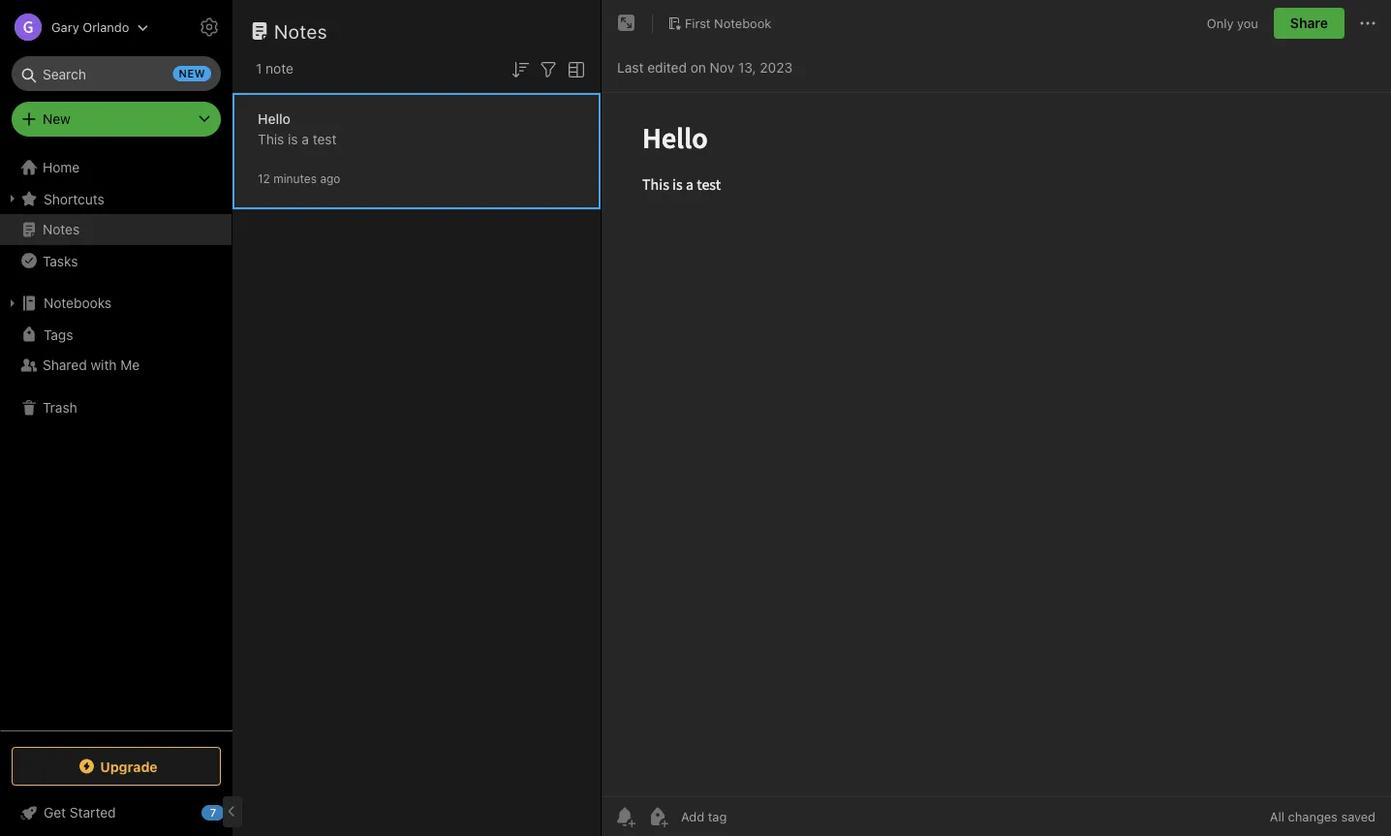 Task type: describe. For each thing, give the bounding box(es) containing it.
trash link
[[0, 393, 232, 424]]

click to collapse image
[[225, 801, 240, 824]]

notebooks link
[[0, 288, 232, 319]]

get started
[[44, 805, 116, 821]]

new
[[43, 111, 71, 127]]

notebooks
[[44, 295, 112, 311]]

only
[[1207, 16, 1234, 30]]

share button
[[1274, 8, 1345, 39]]

changes
[[1289, 810, 1338, 824]]

expand notebooks image
[[5, 296, 20, 311]]

notes link
[[0, 214, 232, 245]]

trash
[[43, 400, 77, 416]]

add a reminder image
[[614, 805, 637, 829]]

started
[[70, 805, 116, 821]]

you
[[1238, 16, 1259, 30]]

this
[[258, 131, 284, 147]]

shortcuts
[[44, 191, 104, 207]]

More actions field
[[1357, 8, 1380, 39]]

gary
[[51, 20, 79, 34]]

home link
[[0, 152, 233, 183]]

this is a test
[[258, 131, 337, 147]]

Account field
[[0, 8, 149, 47]]

shared with me link
[[0, 350, 232, 381]]

last edited on nov 13, 2023
[[617, 60, 793, 76]]

first
[[685, 16, 711, 30]]

saved
[[1342, 810, 1376, 824]]

minutes
[[273, 172, 317, 186]]

add tag image
[[646, 805, 670, 829]]

12 minutes ago
[[258, 172, 341, 186]]

Add tag field
[[679, 809, 825, 825]]

tags button
[[0, 319, 232, 350]]

7
[[210, 807, 216, 819]]

Add filters field
[[537, 56, 560, 81]]

edited
[[648, 60, 687, 76]]

0 horizontal spatial notes
[[43, 221, 80, 237]]

Help and Learning task checklist field
[[0, 798, 233, 829]]

Note Editor text field
[[602, 93, 1392, 797]]

add filters image
[[537, 58, 560, 81]]

all
[[1271, 810, 1285, 824]]

first notebook button
[[661, 10, 779, 37]]

nov
[[710, 60, 735, 76]]

hello
[[258, 111, 291, 127]]

first notebook
[[685, 16, 772, 30]]



Task type: locate. For each thing, give the bounding box(es) containing it.
notebook
[[714, 16, 772, 30]]

shortcuts button
[[0, 183, 232, 214]]

is
[[288, 131, 298, 147]]

note window element
[[602, 0, 1392, 836]]

me
[[120, 357, 140, 373]]

test
[[313, 131, 337, 147]]

new button
[[12, 102, 221, 137]]

shared
[[43, 357, 87, 373]]

ago
[[320, 172, 341, 186]]

Sort options field
[[509, 56, 532, 81]]

last
[[617, 60, 644, 76]]

all changes saved
[[1271, 810, 1376, 824]]

2023
[[760, 60, 793, 76]]

a
[[302, 131, 309, 147]]

get
[[44, 805, 66, 821]]

tree
[[0, 152, 233, 730]]

notes up "tasks"
[[43, 221, 80, 237]]

1
[[256, 61, 262, 77]]

tree containing home
[[0, 152, 233, 730]]

tasks button
[[0, 245, 232, 276]]

0 vertical spatial notes
[[274, 19, 328, 42]]

13,
[[738, 60, 756, 76]]

notes up note
[[274, 19, 328, 42]]

note
[[266, 61, 294, 77]]

1 vertical spatial notes
[[43, 221, 80, 237]]

orlando
[[83, 20, 129, 34]]

View options field
[[560, 56, 588, 81]]

shared with me
[[43, 357, 140, 373]]

1 note
[[256, 61, 294, 77]]

new
[[179, 67, 205, 80]]

with
[[91, 357, 117, 373]]

notes
[[274, 19, 328, 42], [43, 221, 80, 237]]

home
[[43, 159, 80, 175]]

share
[[1291, 15, 1329, 31]]

tasks
[[43, 253, 78, 269]]

gary orlando
[[51, 20, 129, 34]]

upgrade button
[[12, 747, 221, 786]]

tags
[[44, 326, 73, 342]]

expand note image
[[615, 12, 639, 35]]

more actions image
[[1357, 12, 1380, 35]]

1 horizontal spatial notes
[[274, 19, 328, 42]]

only you
[[1207, 16, 1259, 30]]

settings image
[[198, 16, 221, 39]]

on
[[691, 60, 706, 76]]

new search field
[[25, 56, 211, 91]]

upgrade
[[100, 759, 158, 775]]

Search text field
[[25, 56, 207, 91]]

12
[[258, 172, 270, 186]]



Task type: vqa. For each thing, say whether or not it's contained in the screenshot.
Eggs in the top left of the page
no



